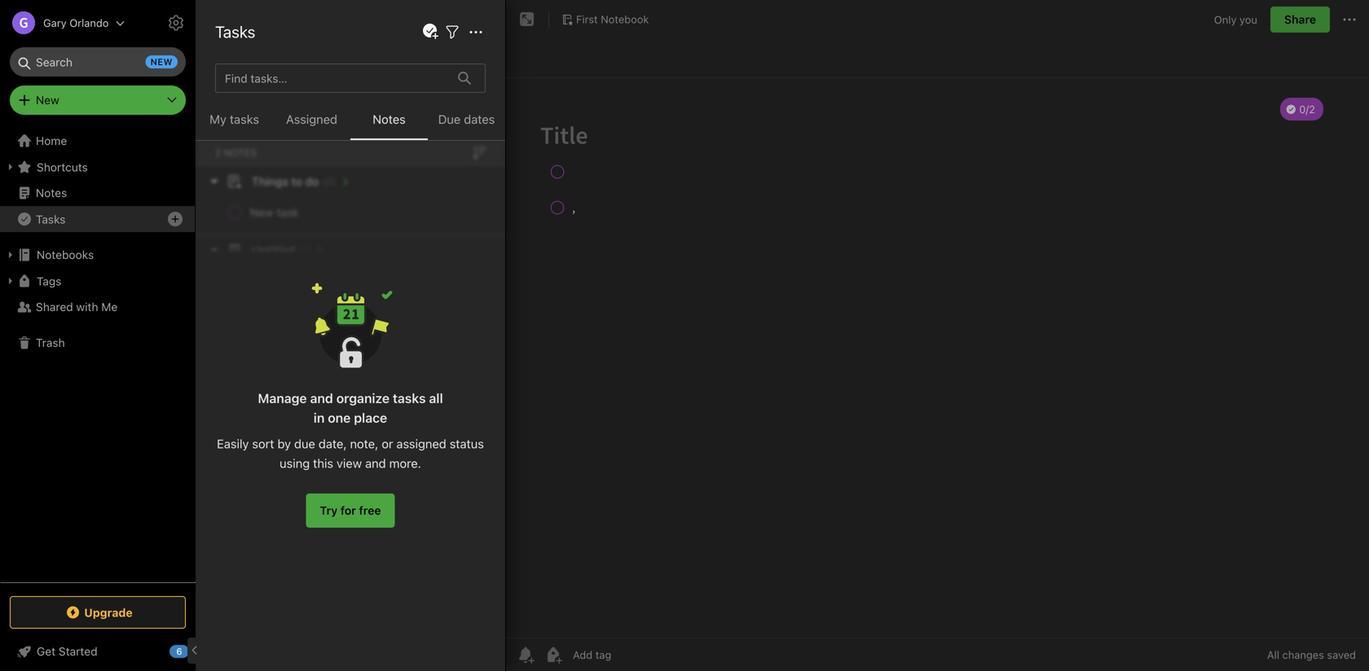 Task type: describe. For each thing, give the bounding box(es) containing it.
due
[[294, 437, 315, 451]]

get started
[[37, 645, 97, 659]]

place
[[354, 410, 387, 426]]

or
[[382, 437, 393, 451]]

my
[[210, 112, 226, 126]]

share
[[1285, 13, 1316, 26]]

3 notes
[[215, 51, 255, 64]]

with
[[76, 300, 98, 314]]

first notebook button
[[556, 8, 655, 31]]

trash link
[[0, 330, 195, 356]]

nov
[[217, 242, 235, 254]]

shared
[[36, 300, 73, 314]]

0/2
[[235, 150, 250, 161]]

1 horizontal spatial test
[[294, 242, 312, 253]]

all changes saved
[[1267, 649, 1356, 661]]

6
[[176, 647, 182, 657]]

gary orlando
[[43, 17, 109, 29]]

organize
[[336, 391, 390, 406]]

hello
[[217, 191, 244, 205]]

untitled
[[217, 93, 260, 107]]

tasks inside 'button'
[[230, 112, 259, 126]]

More actions and view options field
[[462, 22, 486, 42]]

this
[[217, 208, 239, 222]]

dates
[[464, 112, 495, 126]]

Find tasks… text field
[[218, 65, 448, 91]]

,
[[217, 110, 220, 124]]

2 vertical spatial notes
[[36, 186, 67, 200]]

is
[[242, 208, 251, 222]]

assigned button
[[273, 109, 350, 140]]

easily
[[217, 437, 249, 451]]

my tasks
[[210, 112, 259, 126]]

and inside easily sort by due date, note, or assigned status using this view and more.
[[365, 456, 386, 471]]

due dates button
[[428, 109, 505, 140]]

add a reminder image
[[516, 646, 536, 665]]

Filter tasks field
[[443, 22, 462, 42]]

shortcuts button
[[0, 154, 195, 180]]

try
[[320, 504, 338, 518]]

note window element
[[506, 0, 1369, 672]]

dec 5
[[217, 132, 244, 143]]

Help and Learning task checklist field
[[0, 639, 196, 665]]

trash
[[36, 336, 65, 350]]

3
[[215, 51, 222, 64]]

nov 28
[[217, 242, 250, 254]]

assigned
[[286, 112, 337, 126]]

expand note image
[[518, 10, 537, 29]]

dec
[[217, 132, 235, 143]]

0 vertical spatial tasks
[[215, 22, 255, 41]]

new
[[150, 57, 173, 67]]

click to collapse image
[[190, 641, 202, 661]]

settings image
[[166, 13, 186, 33]]

using
[[280, 456, 310, 471]]

new task image
[[421, 22, 440, 42]]

untitled ,
[[217, 93, 260, 124]]

add tag image
[[544, 646, 563, 665]]

Search text field
[[21, 47, 174, 77]]

note,
[[350, 437, 378, 451]]

tasks inside button
[[36, 213, 66, 226]]



Task type: vqa. For each thing, say whether or not it's contained in the screenshot.
bottommost and
yes



Task type: locate. For each thing, give the bounding box(es) containing it.
all
[[1267, 649, 1280, 661]]

and inside manage and organize tasks all in one place
[[310, 391, 333, 406]]

tags button
[[0, 268, 195, 294]]

1 horizontal spatial notes
[[231, 16, 276, 35]]

home
[[36, 134, 67, 148]]

0 vertical spatial notes
[[231, 16, 276, 35]]

notes button
[[350, 109, 428, 140]]

0 vertical spatial tasks
[[230, 112, 259, 126]]

try for free button
[[306, 494, 395, 528]]

notes inside button
[[373, 112, 406, 126]]

tree containing home
[[0, 128, 196, 582]]

0 horizontal spatial test
[[263, 208, 283, 222]]

tasks button
[[0, 206, 195, 232]]

notes up notes
[[231, 16, 276, 35]]

Note Editor text field
[[506, 78, 1369, 638]]

get
[[37, 645, 55, 659]]

date,
[[319, 437, 347, 451]]

my tasks button
[[196, 109, 273, 140]]

tasks
[[215, 22, 255, 41], [36, 213, 66, 226]]

0 horizontal spatial and
[[310, 391, 333, 406]]

1 horizontal spatial and
[[365, 456, 386, 471]]

me
[[101, 300, 118, 314]]

notes
[[225, 51, 255, 64]]

notes link
[[0, 180, 195, 206]]

0 horizontal spatial notes
[[36, 186, 67, 200]]

filter tasks image
[[443, 22, 462, 42]]

in
[[314, 410, 325, 426]]

and up in
[[310, 391, 333, 406]]

view
[[337, 456, 362, 471]]

test
[[263, 208, 283, 222], [294, 242, 312, 253]]

tasks up notebooks
[[36, 213, 66, 226]]

0 horizontal spatial tasks
[[230, 112, 259, 126]]

new search field
[[21, 47, 178, 77]]

2 horizontal spatial notes
[[373, 112, 406, 126]]

hello this is a test
[[217, 191, 283, 222]]

0 vertical spatial and
[[310, 391, 333, 406]]

upgrade button
[[10, 597, 186, 629]]

due dates
[[438, 112, 495, 126]]

for
[[341, 504, 356, 518]]

tree
[[0, 128, 196, 582]]

manage
[[258, 391, 307, 406]]

test right tag
[[294, 242, 312, 253]]

started
[[59, 645, 97, 659]]

changes
[[1283, 649, 1324, 661]]

one
[[328, 410, 351, 426]]

notebooks link
[[0, 242, 195, 268]]

you
[[1240, 13, 1258, 25]]

notebooks
[[37, 248, 94, 262]]

1 vertical spatial notes
[[373, 112, 406, 126]]

this
[[313, 456, 333, 471]]

easily sort by due date, note, or assigned status using this view and more.
[[217, 437, 484, 471]]

Account field
[[0, 7, 125, 39]]

first notebook
[[576, 13, 649, 25]]

assigned
[[396, 437, 446, 451]]

shared with me link
[[0, 294, 195, 320]]

expand tags image
[[4, 275, 17, 288]]

tasks
[[230, 112, 259, 126], [393, 391, 426, 406]]

notes
[[231, 16, 276, 35], [373, 112, 406, 126], [36, 186, 67, 200]]

tasks left all
[[393, 391, 426, 406]]

manage and organize tasks all in one place
[[258, 391, 443, 426]]

more actions and view options image
[[466, 22, 486, 42]]

try for free
[[320, 504, 381, 518]]

28
[[238, 242, 250, 254]]

1 vertical spatial tasks
[[36, 213, 66, 226]]

new
[[36, 93, 59, 107]]

and down note,
[[365, 456, 386, 471]]

tasks up 5 on the top of page
[[230, 112, 259, 126]]

expand notebooks image
[[4, 249, 17, 262]]

only
[[1214, 13, 1237, 25]]

1 vertical spatial and
[[365, 456, 386, 471]]

and
[[310, 391, 333, 406], [365, 456, 386, 471]]

shortcuts
[[37, 160, 88, 174]]

new button
[[10, 86, 186, 115]]

notes down shortcuts in the left of the page
[[36, 186, 67, 200]]

shared with me
[[36, 300, 118, 314]]

a
[[254, 208, 260, 222]]

tag
[[264, 242, 279, 253]]

tasks inside manage and organize tasks all in one place
[[393, 391, 426, 406]]

sort
[[252, 437, 274, 451]]

by
[[278, 437, 291, 451]]

test right a
[[263, 208, 283, 222]]

notes left due
[[373, 112, 406, 126]]

free
[[359, 504, 381, 518]]

test inside hello this is a test
[[263, 208, 283, 222]]

upgrade
[[84, 606, 133, 620]]

gary
[[43, 17, 67, 29]]

1 horizontal spatial tasks
[[393, 391, 426, 406]]

share button
[[1271, 7, 1330, 33]]

1 vertical spatial test
[[294, 242, 312, 253]]

first
[[576, 13, 598, 25]]

tasks up 3 notes
[[215, 22, 255, 41]]

orlando
[[69, 17, 109, 29]]

notebook
[[601, 13, 649, 25]]

0 horizontal spatial tasks
[[36, 213, 66, 226]]

1 horizontal spatial tasks
[[215, 22, 255, 41]]

0 vertical spatial test
[[263, 208, 283, 222]]

1 vertical spatial tasks
[[393, 391, 426, 406]]

all
[[429, 391, 443, 406]]

saved
[[1327, 649, 1356, 661]]

5
[[238, 132, 244, 143]]

status
[[450, 437, 484, 451]]

due
[[438, 112, 461, 126]]

more.
[[389, 456, 421, 471]]

tags
[[37, 274, 61, 288]]

home link
[[0, 128, 196, 154]]

only you
[[1214, 13, 1258, 25]]



